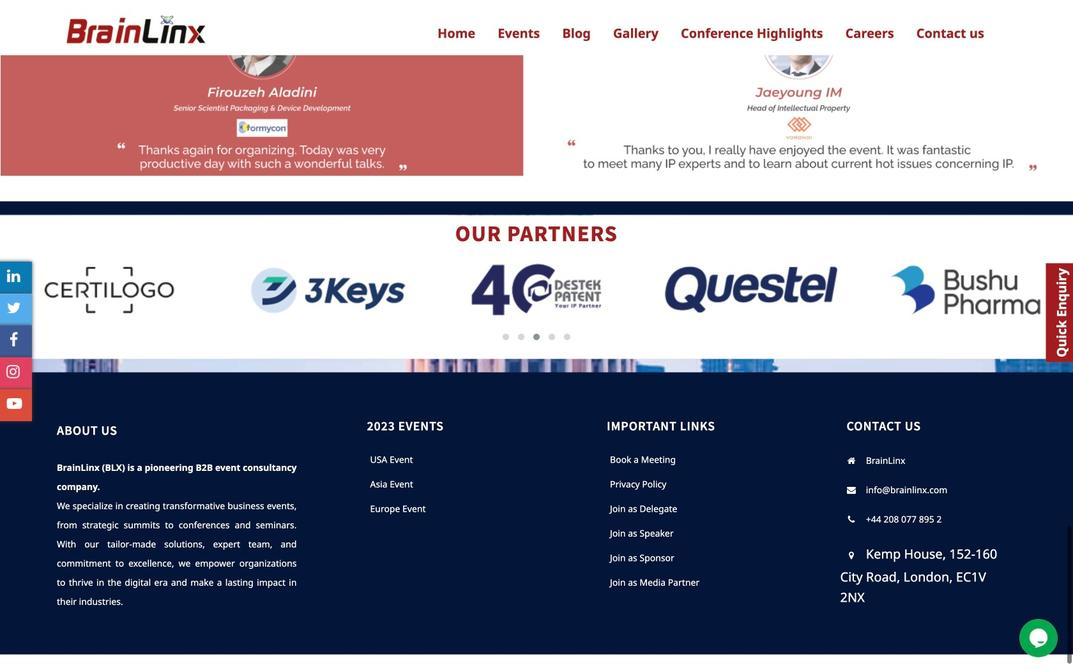 Task type: locate. For each thing, give the bounding box(es) containing it.
instagram image
[[6, 364, 20, 380]]

3 keys image
[[221, 256, 423, 324]]

brainlinx logo image
[[63, 10, 207, 55]]



Task type: describe. For each thing, give the bounding box(es) containing it.
bushu pharma image
[[865, 256, 1066, 324]]

destek patent image
[[436, 256, 637, 324]]

facebook image
[[9, 332, 18, 348]]

youtube play image
[[7, 396, 22, 412]]

linkedin image
[[7, 269, 20, 284]]

questel image
[[650, 256, 852, 324]]

certilogo image
[[7, 256, 209, 324]]

twitter image
[[7, 301, 21, 316]]



Task type: vqa. For each thing, say whether or not it's contained in the screenshot.
Destek Patent image
yes



